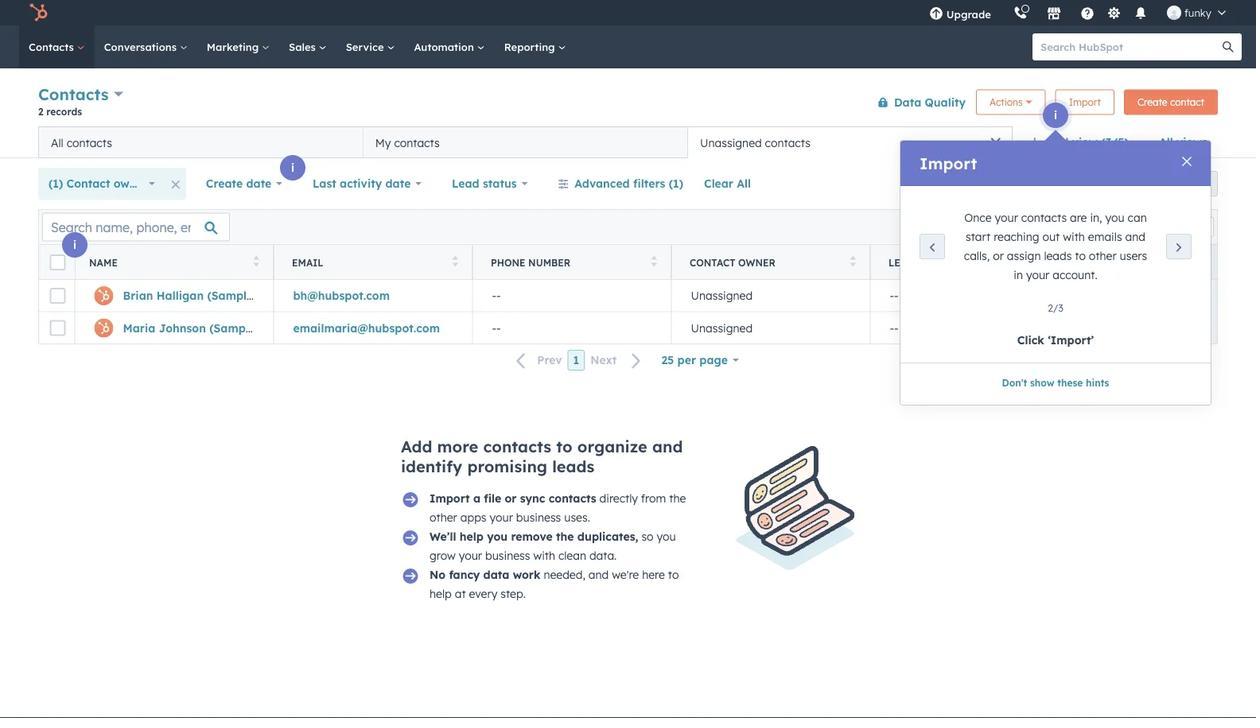 Task type: locate. For each thing, give the bounding box(es) containing it.
1 vertical spatial add
[[401, 437, 432, 457]]

prev
[[537, 353, 562, 367]]

25
[[662, 353, 674, 367]]

press to sort. image left email
[[253, 256, 259, 267]]

1 horizontal spatial lead
[[889, 257, 914, 269]]

your
[[995, 211, 1018, 225], [1026, 268, 1050, 282], [490, 511, 513, 525], [459, 549, 482, 563]]

calling icon image
[[1014, 6, 1028, 20]]

no fancy data work
[[430, 568, 541, 582]]

0 horizontal spatial view
[[1072, 135, 1098, 149]]

menu
[[918, 0, 1237, 25]]

0 horizontal spatial (1)
[[49, 177, 63, 191]]

press to sort. element for contact owner
[[850, 256, 856, 269]]

i for the middle i button
[[291, 161, 294, 175]]

business up 'we'll help you remove the duplicates,'
[[516, 511, 561, 525]]

1 vertical spatial help
[[430, 587, 452, 601]]

press to sort. element left 'contact owner'
[[651, 256, 657, 269]]

search image
[[1223, 41, 1234, 53]]

or right calls,
[[993, 249, 1004, 263]]

2 horizontal spatial create
[[1138, 96, 1168, 108]]

0 horizontal spatial press to sort. image
[[651, 256, 657, 267]]

1 horizontal spatial press to sort. image
[[850, 256, 856, 267]]

1 vertical spatial the
[[556, 530, 574, 544]]

view inside the save view button
[[1184, 178, 1205, 190]]

help down apps
[[460, 530, 484, 544]]

i button
[[1043, 103, 1069, 128], [280, 155, 306, 181], [62, 232, 88, 258]]

phone number
[[491, 257, 571, 269]]

add inside 'popup button'
[[1047, 135, 1069, 149]]

reporting link
[[495, 25, 576, 68]]

lead inside popup button
[[452, 177, 480, 191]]

25 per page
[[662, 353, 728, 367]]

1 horizontal spatial with
[[1063, 230, 1085, 244]]

1 vertical spatial other
[[430, 511, 457, 525]]

0 horizontal spatial i
[[73, 238, 76, 252]]

unassigned down 'contact owner'
[[691, 289, 753, 303]]

-- for "--" button under number
[[492, 289, 501, 303]]

i button left name on the left top of page
[[62, 232, 88, 258]]

1 vertical spatial (sample
[[209, 321, 255, 335]]

you right in, at right top
[[1106, 211, 1125, 225]]

contact down all contacts
[[67, 177, 110, 191]]

all left views
[[1159, 135, 1173, 149]]

5 press to sort. element from the left
[[1049, 256, 1055, 269]]

your inside directly from the other apps your business uses.
[[490, 511, 513, 525]]

phone
[[491, 257, 526, 269]]

1 horizontal spatial other
[[1089, 249, 1117, 263]]

2 vertical spatial import
[[430, 492, 470, 506]]

with
[[1063, 230, 1085, 244], [533, 549, 555, 563]]

press to sort. image
[[651, 256, 657, 267], [850, 256, 856, 267]]

1 vertical spatial with
[[533, 549, 555, 563]]

brian
[[123, 289, 153, 303]]

2 press to sort. element from the left
[[452, 256, 458, 269]]

start
[[966, 230, 991, 244]]

create down all contacts button
[[206, 177, 243, 191]]

or
[[993, 249, 1004, 263], [505, 492, 517, 506]]

sales link
[[279, 25, 336, 68]]

other up the we'll
[[430, 511, 457, 525]]

0 vertical spatial other
[[1089, 249, 1117, 263]]

lead left status at the top left of the page
[[452, 177, 480, 191]]

(1) inside popup button
[[49, 177, 63, 191]]

last
[[313, 177, 336, 191]]

0 horizontal spatial i button
[[62, 232, 88, 258]]

1 horizontal spatial date
[[386, 177, 411, 191]]

0 horizontal spatial import
[[430, 492, 470, 506]]

to up account.
[[1075, 249, 1086, 263]]

create down emails
[[1088, 257, 1125, 269]]

0 horizontal spatial with
[[533, 549, 555, 563]]

marketing
[[207, 40, 262, 53]]

to left organize in the bottom of the page
[[556, 437, 573, 457]]

2 records
[[38, 105, 82, 117]]

leads inside once your contacts are in, you can start reaching out with emails and calls, or assign leads to other users in your account.
[[1044, 249, 1072, 263]]

0 vertical spatial i button
[[1043, 103, 1069, 128]]

add down the import button on the top of page
[[1047, 135, 1069, 149]]

press to sort. image down the filters
[[651, 256, 657, 267]]

maria johnson (sample contact)
[[123, 321, 307, 335]]

export
[[1086, 221, 1116, 233]]

unassigned button for emailmaria@hubspot.com
[[672, 312, 871, 344]]

brian halligan (sample contact)
[[123, 289, 305, 303]]

1 horizontal spatial i
[[291, 161, 294, 175]]

with inside once your contacts are in, you can start reaching out with emails and calls, or assign leads to other users in your account.
[[1063, 230, 1085, 244]]

unassigned
[[700, 136, 762, 150], [691, 289, 753, 303], [691, 321, 753, 335]]

1 horizontal spatial create
[[1088, 257, 1125, 269]]

create date button
[[196, 168, 293, 200]]

click 'import'
[[1018, 333, 1094, 347]]

save view
[[1160, 178, 1205, 190]]

all views
[[1159, 135, 1208, 149]]

date inside create date popup button
[[246, 177, 272, 191]]

i button up add view (3/5)
[[1043, 103, 1069, 128]]

1 vertical spatial unassigned
[[691, 289, 753, 303]]

all contacts
[[51, 136, 112, 150]]

press to sort. element for phone number
[[651, 256, 657, 269]]

1 vertical spatial business
[[485, 549, 530, 563]]

maria
[[123, 321, 155, 335]]

you left remove
[[487, 530, 508, 544]]

0 vertical spatial business
[[516, 511, 561, 525]]

all right clear
[[737, 177, 751, 191]]

with down 'we'll help you remove the duplicates,'
[[533, 549, 555, 563]]

1 vertical spatial i button
[[280, 155, 306, 181]]

(mdt)
[[1155, 257, 1184, 269]]

1 horizontal spatial press to sort. image
[[452, 256, 458, 267]]

owner inside (1) contact owner popup button
[[114, 177, 148, 191]]

create for create date
[[206, 177, 243, 191]]

marketing link
[[197, 25, 279, 68]]

in,
[[1090, 211, 1103, 225]]

leads up directly from the other apps your business uses.
[[552, 457, 595, 477]]

contact) down bh@hubspot.com
[[259, 321, 307, 335]]

2 press to sort. image from the left
[[452, 256, 458, 267]]

(1) contact owner
[[49, 177, 148, 191]]

-- for "--" button above don't on the bottom right of page
[[890, 321, 899, 335]]

your right 'in'
[[1026, 268, 1050, 282]]

2 vertical spatial unassigned
[[691, 321, 753, 335]]

filters
[[633, 177, 666, 191]]

unassigned button down 'contact owner'
[[672, 280, 871, 312]]

1 vertical spatial contacts
[[38, 84, 109, 104]]

2 horizontal spatial all
[[1159, 135, 1173, 149]]

and up the from at the right
[[652, 437, 683, 457]]

1 press to sort. image from the left
[[651, 256, 657, 267]]

unassigned button up page
[[672, 312, 871, 344]]

press to sort. element left email
[[253, 256, 259, 269]]

0 vertical spatial the
[[669, 492, 686, 506]]

1 vertical spatial lead
[[889, 257, 914, 269]]

i for rightmost i button
[[1054, 108, 1058, 122]]

0 horizontal spatial press to sort. image
[[253, 256, 259, 267]]

0 vertical spatial lead
[[452, 177, 480, 191]]

leads down out
[[1044, 249, 1072, 263]]

needed, and we're here to help at every step.
[[430, 568, 679, 601]]

1 horizontal spatial add
[[1047, 135, 1069, 149]]

1 horizontal spatial or
[[993, 249, 1004, 263]]

1 vertical spatial create
[[206, 177, 243, 191]]

to inside add more contacts to organize and identify promising leads
[[556, 437, 573, 457]]

1 horizontal spatial help
[[460, 530, 484, 544]]

add for add more contacts to organize and identify promising leads
[[401, 437, 432, 457]]

1 horizontal spatial owner
[[738, 257, 776, 269]]

press to sort. image
[[253, 256, 259, 267], [452, 256, 458, 267], [1049, 256, 1055, 267]]

data.
[[590, 549, 617, 563]]

2 press to sort. image from the left
[[850, 256, 856, 267]]

import inside button
[[1069, 96, 1101, 108]]

4 press to sort. element from the left
[[850, 256, 856, 269]]

0 horizontal spatial owner
[[114, 177, 148, 191]]

bh@hubspot.com link
[[293, 289, 390, 303]]

0 horizontal spatial leads
[[552, 457, 595, 477]]

all contacts button
[[38, 127, 363, 158]]

0 horizontal spatial all
[[51, 136, 63, 150]]

can
[[1128, 211, 1147, 225]]

0 horizontal spatial add
[[401, 437, 432, 457]]

clear all
[[704, 177, 751, 191]]

press to sort. element left 'phone'
[[452, 256, 458, 269]]

contact down clear
[[690, 257, 736, 269]]

johnson
[[159, 321, 206, 335]]

1 (1) from the left
[[49, 177, 63, 191]]

0 horizontal spatial date
[[246, 177, 272, 191]]

2 horizontal spatial i
[[1054, 108, 1058, 122]]

3 press to sort. element from the left
[[651, 256, 657, 269]]

other
[[1089, 249, 1117, 263], [430, 511, 457, 525]]

1 vertical spatial owner
[[738, 257, 776, 269]]

0 vertical spatial create
[[1138, 96, 1168, 108]]

press to sort. element left "lead status"
[[850, 256, 856, 269]]

3 press to sort. image from the left
[[1049, 256, 1055, 267]]

2 horizontal spatial and
[[1126, 230, 1146, 244]]

these
[[1058, 377, 1083, 389]]

2 vertical spatial to
[[668, 568, 679, 582]]

25 per page button
[[651, 345, 749, 376]]

and inside add more contacts to organize and identify promising leads
[[652, 437, 683, 457]]

contacts up records
[[38, 84, 109, 104]]

you right so
[[657, 530, 676, 544]]

show
[[1030, 377, 1055, 389]]

export button
[[1076, 217, 1126, 238]]

2 horizontal spatial press to sort. image
[[1049, 256, 1055, 267]]

0 vertical spatial help
[[460, 530, 484, 544]]

2023
[[1128, 321, 1153, 335]]

1 press to sort. element from the left
[[253, 256, 259, 269]]

create left contact
[[1138, 96, 1168, 108]]

help down no
[[430, 587, 452, 601]]

1 button
[[568, 350, 585, 371]]

contact)
[[257, 289, 305, 303], [259, 321, 307, 335]]

last activity date
[[313, 177, 411, 191]]

view down close image
[[1184, 178, 1205, 190]]

1 horizontal spatial you
[[657, 530, 676, 544]]

press to sort. image left 'phone'
[[452, 256, 458, 267]]

and up users
[[1126, 230, 1146, 244]]

press to sort. element
[[253, 256, 259, 269], [452, 256, 458, 269], [651, 256, 657, 269], [850, 256, 856, 269], [1049, 256, 1055, 269]]

contacts banner
[[38, 82, 1218, 127]]

0 horizontal spatial create
[[206, 177, 243, 191]]

save
[[1160, 178, 1182, 190]]

press to sort. image for email
[[452, 256, 458, 267]]

contacts down the hubspot link
[[29, 40, 77, 53]]

apps
[[461, 511, 487, 525]]

notifications image
[[1134, 7, 1148, 21]]

2 vertical spatial i button
[[62, 232, 88, 258]]

1 horizontal spatial the
[[669, 492, 686, 506]]

0 horizontal spatial and
[[589, 568, 609, 582]]

the right the from at the right
[[669, 492, 686, 506]]

1 horizontal spatial (1)
[[669, 177, 684, 191]]

upgrade image
[[929, 7, 944, 21]]

i button left last
[[280, 155, 306, 181]]

you inside once your contacts are in, you can start reaching out with emails and calls, or assign leads to other users in your account.
[[1106, 211, 1125, 225]]

unassigned button
[[672, 280, 871, 312], [672, 312, 871, 344]]

0 vertical spatial unassigned
[[700, 136, 762, 150]]

1 horizontal spatial to
[[668, 568, 679, 582]]

my contacts button
[[363, 127, 688, 158]]

0 horizontal spatial lead
[[452, 177, 480, 191]]

1 vertical spatial and
[[652, 437, 683, 457]]

0 vertical spatial add
[[1047, 135, 1069, 149]]

reporting
[[504, 40, 558, 53]]

contact owner
[[690, 257, 776, 269]]

0 vertical spatial view
[[1072, 135, 1098, 149]]

contact) down email
[[257, 289, 305, 303]]

clear
[[704, 177, 734, 191]]

1 unassigned button from the top
[[672, 280, 871, 312]]

press to sort. image for phone number
[[651, 256, 657, 267]]

date right activity
[[386, 177, 411, 191]]

your down "file"
[[490, 511, 513, 525]]

contacts inside "popup button"
[[38, 84, 109, 104]]

date left last
[[246, 177, 272, 191]]

unassigned up page
[[691, 321, 753, 335]]

date
[[246, 177, 272, 191], [386, 177, 411, 191]]

date inside last activity date popup button
[[386, 177, 411, 191]]

(1) down all contacts
[[49, 177, 63, 191]]

previous image
[[926, 242, 939, 255]]

1 vertical spatial contact)
[[259, 321, 307, 335]]

your up reaching
[[995, 211, 1018, 225]]

menu containing funky
[[918, 0, 1237, 25]]

view inside add view (3/5) 'popup button'
[[1072, 135, 1098, 149]]

0 vertical spatial owner
[[114, 177, 148, 191]]

all down 2 records at the left of page
[[51, 136, 63, 150]]

press to sort. element down out
[[1049, 256, 1055, 269]]

0 horizontal spatial or
[[505, 492, 517, 506]]

or inside once your contacts are in, you can start reaching out with emails and calls, or assign leads to other users in your account.
[[993, 249, 1004, 263]]

2 horizontal spatial import
[[1069, 96, 1101, 108]]

(sample down "brian halligan (sample contact)" 'link' in the top left of the page
[[209, 321, 255, 335]]

1
[[573, 353, 579, 367]]

import up add view (3/5)
[[1069, 96, 1101, 108]]

create inside button
[[1138, 96, 1168, 108]]

0 vertical spatial or
[[993, 249, 1004, 263]]

add left more
[[401, 437, 432, 457]]

2 horizontal spatial to
[[1075, 249, 1086, 263]]

add inside add more contacts to organize and identify promising leads
[[401, 437, 432, 457]]

your up fancy
[[459, 549, 482, 563]]

0 vertical spatial with
[[1063, 230, 1085, 244]]

create inside popup button
[[206, 177, 243, 191]]

conversations link
[[94, 25, 197, 68]]

import left a at the bottom of the page
[[430, 492, 470, 506]]

unassigned for bh@hubspot.com
[[691, 289, 753, 303]]

1 vertical spatial to
[[556, 437, 573, 457]]

contact inside popup button
[[67, 177, 110, 191]]

once
[[965, 211, 992, 225]]

2 (1) from the left
[[669, 177, 684, 191]]

0 horizontal spatial other
[[430, 511, 457, 525]]

sync
[[520, 492, 545, 506]]

1 vertical spatial leads
[[552, 457, 595, 477]]

and down 'data.'
[[589, 568, 609, 582]]

fancy
[[449, 568, 480, 582]]

1 horizontal spatial and
[[652, 437, 683, 457]]

2 date from the left
[[386, 177, 411, 191]]

0 vertical spatial import
[[1069, 96, 1101, 108]]

prev button
[[507, 350, 568, 371]]

with down are
[[1063, 230, 1085, 244]]

import a file or sync contacts
[[430, 492, 597, 506]]

columns
[[1167, 221, 1204, 233]]

business inside 'so you grow your business with clean data.'
[[485, 549, 530, 563]]

out
[[1043, 230, 1060, 244]]

press to sort. image left "lead status"
[[850, 256, 856, 267]]

data quality button
[[867, 86, 967, 118]]

0 vertical spatial i
[[1054, 108, 1058, 122]]

other down emails
[[1089, 249, 1117, 263]]

leads inside add more contacts to organize and identify promising leads
[[552, 457, 595, 477]]

0 vertical spatial to
[[1075, 249, 1086, 263]]

0 vertical spatial and
[[1126, 230, 1146, 244]]

lead left "status" at the right top of page
[[889, 257, 914, 269]]

to right here
[[668, 568, 679, 582]]

data
[[894, 95, 922, 109]]

create for create date (mdt)
[[1088, 257, 1125, 269]]

0 horizontal spatial to
[[556, 437, 573, 457]]

view left (3/5)
[[1072, 135, 1098, 149]]

other inside once your contacts are in, you can start reaching out with emails and calls, or assign leads to other users in your account.
[[1089, 249, 1117, 263]]

contacts inside button
[[765, 136, 811, 150]]

you
[[1106, 211, 1125, 225], [487, 530, 508, 544], [657, 530, 676, 544]]

1 horizontal spatial view
[[1184, 178, 1205, 190]]

0 vertical spatial contact)
[[257, 289, 305, 303]]

unassigned contacts
[[700, 136, 811, 150]]

--
[[492, 289, 501, 303], [890, 289, 899, 303], [492, 321, 501, 335], [890, 321, 899, 335]]

import down the quality
[[920, 154, 977, 173]]

2 unassigned button from the top
[[672, 312, 871, 344]]

0 vertical spatial leads
[[1044, 249, 1072, 263]]

press to sort. image down out
[[1049, 256, 1055, 267]]

1 date from the left
[[246, 177, 272, 191]]

the up clean
[[556, 530, 574, 544]]

actions button
[[976, 90, 1046, 115]]

add view (3/5)
[[1047, 135, 1129, 149]]

unassigned button for bh@hubspot.com
[[672, 280, 871, 312]]

0 vertical spatial (sample
[[207, 289, 253, 303]]

0 vertical spatial contact
[[67, 177, 110, 191]]

1 horizontal spatial leads
[[1044, 249, 1072, 263]]

1 horizontal spatial contact
[[690, 257, 736, 269]]

0 horizontal spatial contact
[[67, 177, 110, 191]]

duplicates,
[[578, 530, 639, 544]]

(sample up maria johnson (sample contact) link
[[207, 289, 253, 303]]

1 vertical spatial contact
[[690, 257, 736, 269]]

records
[[46, 105, 82, 117]]

emails
[[1088, 230, 1122, 244]]

step.
[[501, 587, 526, 601]]

0 horizontal spatial you
[[487, 530, 508, 544]]

2 vertical spatial create
[[1088, 257, 1125, 269]]

business up "data"
[[485, 549, 530, 563]]

leads
[[1044, 249, 1072, 263], [552, 457, 595, 477]]

2 horizontal spatial you
[[1106, 211, 1125, 225]]

unassigned up the clear all
[[700, 136, 762, 150]]

or right "file"
[[505, 492, 517, 506]]

(1) right the filters
[[669, 177, 684, 191]]

2 horizontal spatial i button
[[1043, 103, 1069, 128]]

lead for lead status
[[452, 177, 480, 191]]



Task type: vqa. For each thing, say whether or not it's contained in the screenshot.
Lee
no



Task type: describe. For each thing, give the bounding box(es) containing it.
automation link
[[405, 25, 495, 68]]

(3/5)
[[1101, 135, 1129, 149]]

and inside once your contacts are in, you can start reaching out with emails and calls, or assign leads to other users in your account.
[[1126, 230, 1146, 244]]

-- button down number
[[473, 280, 672, 312]]

next image
[[1173, 242, 1186, 255]]

1 horizontal spatial all
[[737, 177, 751, 191]]

we're
[[612, 568, 639, 582]]

advanced filters (1) button
[[548, 168, 694, 200]]

emailmaria@hubspot.com
[[293, 321, 440, 335]]

save view button
[[1132, 171, 1218, 197]]

every
[[469, 587, 498, 601]]

other inside directly from the other apps your business uses.
[[430, 511, 457, 525]]

add for add view (3/5)
[[1047, 135, 1069, 149]]

promising
[[467, 457, 548, 477]]

1 vertical spatial or
[[505, 492, 517, 506]]

work
[[513, 568, 541, 582]]

close image
[[1182, 157, 1192, 166]]

more
[[437, 437, 478, 457]]

edit columns button
[[1136, 217, 1214, 238]]

'import'
[[1048, 333, 1094, 347]]

hints
[[1086, 377, 1110, 389]]

name
[[89, 257, 118, 269]]

lead for lead status
[[889, 257, 914, 269]]

uses.
[[564, 511, 590, 525]]

(1) inside button
[[669, 177, 684, 191]]

service link
[[336, 25, 405, 68]]

you inside 'so you grow your business with clean data.'
[[657, 530, 676, 544]]

contacts inside once your contacts are in, you can start reaching out with emails and calls, or assign leads to other users in your account.
[[1022, 211, 1067, 225]]

all for all views
[[1159, 135, 1173, 149]]

don't show these hints
[[1002, 377, 1110, 389]]

file
[[484, 492, 501, 506]]

to inside once your contacts are in, you can start reaching out with emails and calls, or assign leads to other users in your account.
[[1075, 249, 1086, 263]]

the inside directly from the other apps your business uses.
[[669, 492, 686, 506]]

status
[[917, 257, 954, 269]]

create date
[[206, 177, 272, 191]]

quality
[[925, 95, 966, 109]]

1 horizontal spatial i button
[[280, 155, 306, 181]]

activity
[[340, 177, 382, 191]]

business inside directly from the other apps your business uses.
[[516, 511, 561, 525]]

press to sort. element for email
[[452, 256, 458, 269]]

help inside needed, and we're here to help at every step.
[[430, 587, 452, 601]]

view for add
[[1072, 135, 1098, 149]]

(sample for johnson
[[209, 321, 255, 335]]

Search HubSpot search field
[[1033, 33, 1228, 60]]

-- for "--" button below calls,
[[890, 289, 899, 303]]

remove
[[511, 530, 553, 544]]

all views link
[[1149, 127, 1218, 158]]

calls,
[[964, 249, 990, 263]]

add more contacts to organize and identify promising leads
[[401, 437, 683, 477]]

sales
[[289, 40, 319, 53]]

contacts inside add more contacts to organize and identify promising leads
[[483, 437, 551, 457]]

bh@hubspot.com button
[[274, 280, 473, 312]]

assign
[[1007, 249, 1041, 263]]

funky button
[[1158, 0, 1236, 25]]

identify
[[401, 457, 463, 477]]

needed,
[[544, 568, 586, 582]]

organize
[[578, 437, 648, 457]]

maria johnson (sample contact) link
[[123, 321, 307, 335]]

data
[[483, 568, 510, 582]]

and inside needed, and we're here to help at every step.
[[589, 568, 609, 582]]

so
[[642, 530, 654, 544]]

view for save
[[1184, 178, 1205, 190]]

hubspot image
[[29, 3, 48, 22]]

press to sort. image for contact owner
[[850, 256, 856, 267]]

contact) for bh@hubspot.com
[[257, 289, 305, 303]]

-- button up don't on the bottom right of page
[[871, 312, 1069, 344]]

marketplaces image
[[1047, 7, 1061, 21]]

funky town image
[[1167, 6, 1182, 20]]

2/3
[[1048, 302, 1064, 314]]

page
[[700, 353, 728, 367]]

views
[[1177, 135, 1208, 149]]

create for create contact
[[1138, 96, 1168, 108]]

edit columns
[[1146, 221, 1204, 233]]

1 press to sort. image from the left
[[253, 256, 259, 267]]

unassigned inside button
[[700, 136, 762, 150]]

from
[[641, 492, 666, 506]]

account.
[[1053, 268, 1098, 282]]

grow
[[430, 549, 456, 563]]

1 vertical spatial import
[[920, 154, 977, 173]]

to inside needed, and we're here to help at every step.
[[668, 568, 679, 582]]

contacts button
[[38, 83, 123, 106]]

search button
[[1215, 33, 1242, 60]]

Search name, phone, email addresses, or company search field
[[42, 213, 230, 242]]

conversations
[[104, 40, 180, 53]]

pagination navigation
[[507, 350, 651, 371]]

-- button down calls,
[[871, 280, 1069, 312]]

(sample for halligan
[[207, 289, 253, 303]]

unassigned for emailmaria@hubspot.com
[[691, 321, 753, 335]]

all for all contacts
[[51, 136, 63, 150]]

contact) for emailmaria@hubspot.com
[[259, 321, 307, 335]]

-- button up 1
[[473, 312, 672, 344]]

upgrade
[[947, 8, 991, 21]]

hubspot link
[[19, 3, 60, 22]]

emailmaria@hubspot.com button
[[274, 312, 473, 344]]

actions
[[990, 96, 1023, 108]]

0 vertical spatial contacts
[[29, 40, 77, 53]]

so you grow your business with clean data.
[[430, 530, 676, 563]]

create contact
[[1138, 96, 1205, 108]]

-- for "--" button over 1
[[492, 321, 501, 335]]

unassigned contacts button
[[688, 127, 1013, 158]]

add view (3/5) button
[[1019, 127, 1149, 158]]

0 horizontal spatial the
[[556, 530, 574, 544]]

settings image
[[1107, 7, 1121, 21]]

with inside 'so you grow your business with clean data.'
[[533, 549, 555, 563]]

import button
[[1056, 90, 1115, 115]]

i for the left i button
[[73, 238, 76, 252]]

create date (mdt)
[[1088, 257, 1184, 269]]

advanced
[[575, 177, 630, 191]]

per
[[678, 353, 696, 367]]

help image
[[1081, 7, 1095, 21]]

no
[[430, 568, 446, 582]]

data quality
[[894, 95, 966, 109]]

press to sort. image for lead status
[[1049, 256, 1055, 267]]

clean
[[559, 549, 586, 563]]

lead status
[[452, 177, 517, 191]]

directly from the other apps your business uses.
[[430, 492, 686, 525]]

funky
[[1185, 6, 1212, 19]]

my
[[375, 136, 391, 150]]

advanced filters (1)
[[575, 177, 684, 191]]

next
[[591, 353, 617, 367]]

last activity date button
[[302, 168, 432, 200]]

don't show these hints button
[[1002, 373, 1110, 392]]

date
[[1128, 257, 1153, 269]]

settings link
[[1104, 4, 1124, 21]]

your inside 'so you grow your business with clean data.'
[[459, 549, 482, 563]]

lead status button
[[442, 168, 538, 200]]

2
[[38, 105, 43, 117]]

lead status
[[889, 257, 954, 269]]

press to sort. element for lead status
[[1049, 256, 1055, 269]]



